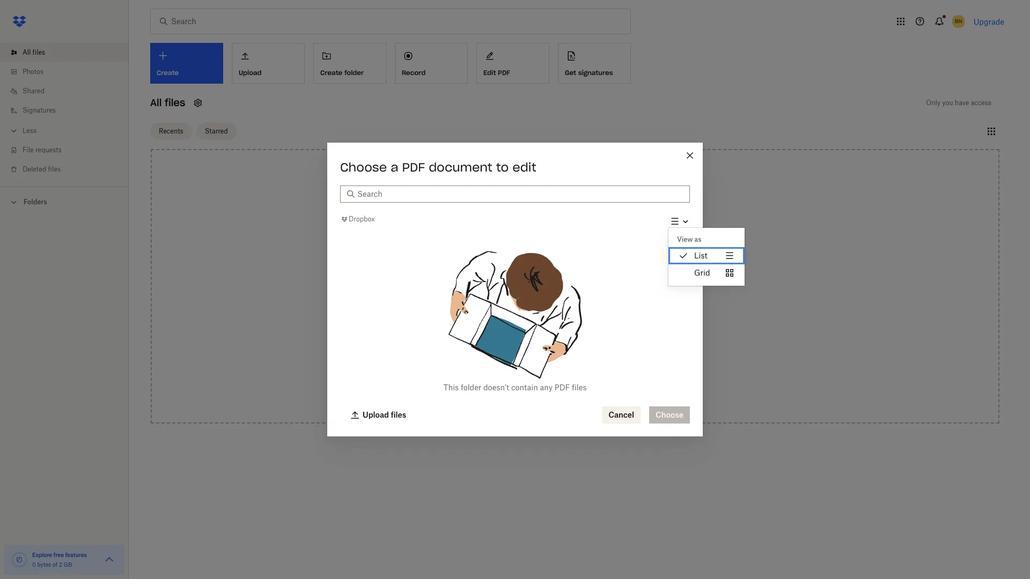 Task type: describe. For each thing, give the bounding box(es) containing it.
quota usage element
[[11, 552, 28, 569]]

doesn't
[[483, 383, 509, 392]]

files left here
[[551, 286, 566, 295]]

requests
[[35, 146, 62, 154]]

1 vertical spatial all files
[[150, 97, 185, 109]]

folder for this
[[461, 383, 481, 392]]

Search text field
[[357, 188, 684, 200]]

choose
[[340, 160, 387, 175]]

to inside dialog
[[496, 160, 509, 175]]

document
[[429, 160, 492, 175]]

2
[[59, 562, 62, 568]]

create folder
[[320, 69, 364, 77]]

contain
[[511, 383, 538, 392]]

edit
[[512, 160, 536, 175]]

shared link
[[9, 82, 129, 101]]

drop
[[531, 286, 549, 295]]

upgrade link
[[974, 17, 1004, 26]]

choose a pdf document to edit
[[340, 160, 536, 175]]

features
[[65, 552, 87, 559]]

edit
[[483, 69, 496, 77]]

folders
[[24, 198, 47, 206]]

get signatures
[[565, 69, 613, 77]]

only
[[926, 99, 941, 107]]

you
[[942, 99, 953, 107]]

record button
[[395, 43, 468, 84]]

deleted
[[23, 165, 46, 173]]

signatures link
[[9, 101, 129, 120]]

bytes
[[37, 562, 51, 568]]

grid radio item
[[669, 265, 744, 282]]

free
[[53, 552, 64, 559]]

a
[[391, 160, 398, 175]]

dropbox
[[349, 215, 375, 223]]

files inside choose a pdf document to edit dialog
[[572, 383, 587, 392]]

signatures
[[23, 106, 56, 114]]

edit pdf button
[[476, 43, 549, 84]]

all files list item
[[0, 43, 129, 62]]

2 horizontal spatial pdf
[[555, 383, 570, 392]]

here
[[568, 286, 583, 295]]

pdf inside button
[[498, 69, 510, 77]]

drop files here to upload
[[531, 286, 619, 295]]

photos link
[[9, 62, 129, 82]]



Task type: locate. For each thing, give the bounding box(es) containing it.
pdf
[[498, 69, 510, 77], [402, 160, 425, 175], [555, 383, 570, 392]]

folder for create
[[344, 69, 364, 77]]

less image
[[9, 126, 19, 136]]

all files up recents
[[150, 97, 185, 109]]

all up photos
[[23, 48, 31, 56]]

all files up photos
[[23, 48, 45, 56]]

explore free features 0 bytes of 2 gb
[[32, 552, 87, 568]]

0 horizontal spatial all
[[23, 48, 31, 56]]

folder inside button
[[344, 69, 364, 77]]

all files inside list item
[[23, 48, 45, 56]]

only you have access
[[926, 99, 991, 107]]

list radio item
[[669, 248, 744, 265]]

files right any
[[572, 383, 587, 392]]

shared
[[23, 87, 45, 95]]

record
[[402, 69, 426, 77]]

recents button
[[150, 123, 192, 140]]

0 vertical spatial all
[[23, 48, 31, 56]]

starred
[[205, 127, 228, 135]]

pdf right edit
[[498, 69, 510, 77]]

edit pdf
[[483, 69, 510, 77]]

get signatures button
[[558, 43, 631, 84]]

choose a pdf document to edit dialog
[[327, 143, 744, 437]]

have
[[955, 99, 969, 107]]

files up photos
[[32, 48, 45, 56]]

any
[[540, 383, 553, 392]]

files right deleted
[[48, 165, 61, 173]]

dropbox image
[[9, 11, 30, 32]]

0 horizontal spatial folder
[[344, 69, 364, 77]]

all up recents
[[150, 97, 162, 109]]

recents
[[159, 127, 183, 135]]

all
[[23, 48, 31, 56], [150, 97, 162, 109]]

1 vertical spatial folder
[[461, 383, 481, 392]]

0 vertical spatial all files
[[23, 48, 45, 56]]

1 horizontal spatial pdf
[[498, 69, 510, 77]]

0 vertical spatial to
[[496, 160, 509, 175]]

upload
[[595, 286, 619, 295]]

folder
[[344, 69, 364, 77], [461, 383, 481, 392]]

to right here
[[585, 286, 593, 295]]

gb
[[64, 562, 72, 568]]

file requests
[[23, 146, 62, 154]]

0 horizontal spatial to
[[496, 160, 509, 175]]

less
[[23, 127, 36, 135]]

1 horizontal spatial all files
[[150, 97, 185, 109]]

create
[[320, 69, 342, 77]]

folder inside choose a pdf document to edit dialog
[[461, 383, 481, 392]]

pdf right a
[[402, 160, 425, 175]]

files inside list item
[[32, 48, 45, 56]]

all files link
[[9, 43, 129, 62]]

files
[[32, 48, 45, 56], [165, 97, 185, 109], [48, 165, 61, 173], [551, 286, 566, 295], [572, 383, 587, 392]]

deleted files link
[[9, 160, 129, 179]]

1 vertical spatial to
[[585, 286, 593, 295]]

all files
[[23, 48, 45, 56], [150, 97, 185, 109]]

folder right create
[[344, 69, 364, 77]]

all inside all files link
[[23, 48, 31, 56]]

2 vertical spatial pdf
[[555, 383, 570, 392]]

deleted files
[[23, 165, 61, 173]]

1 horizontal spatial all
[[150, 97, 162, 109]]

create folder button
[[313, 43, 386, 84]]

view as
[[677, 236, 702, 244]]

dropbox link
[[340, 214, 375, 225]]

folder right the this
[[461, 383, 481, 392]]

0 vertical spatial folder
[[344, 69, 364, 77]]

this
[[443, 383, 459, 392]]

grid
[[694, 268, 710, 278]]

file
[[23, 146, 34, 154]]

list
[[0, 36, 129, 187]]

1 horizontal spatial to
[[585, 286, 593, 295]]

of
[[52, 562, 57, 568]]

to
[[496, 160, 509, 175], [585, 286, 593, 295]]

upgrade
[[974, 17, 1004, 26]]

photos
[[23, 68, 43, 76]]

explore
[[32, 552, 52, 559]]

signatures
[[578, 69, 613, 77]]

0 horizontal spatial pdf
[[402, 160, 425, 175]]

files up recents
[[165, 97, 185, 109]]

1 vertical spatial pdf
[[402, 160, 425, 175]]

starred button
[[196, 123, 237, 140]]

get
[[565, 69, 576, 77]]

list containing all files
[[0, 36, 129, 187]]

file requests link
[[9, 141, 129, 160]]

this folder doesn't contain any pdf files
[[443, 383, 587, 392]]

access
[[971, 99, 991, 107]]

to left edit
[[496, 160, 509, 175]]

pdf right any
[[555, 383, 570, 392]]

0 vertical spatial pdf
[[498, 69, 510, 77]]

0
[[32, 562, 36, 568]]

as
[[694, 236, 702, 244]]

0 horizontal spatial all files
[[23, 48, 45, 56]]

folders button
[[0, 194, 129, 210]]

1 vertical spatial all
[[150, 97, 162, 109]]

1 horizontal spatial folder
[[461, 383, 481, 392]]

list
[[694, 251, 707, 260]]

view
[[677, 236, 693, 244]]



Task type: vqa. For each thing, say whether or not it's contained in the screenshot.
More ICON
no



